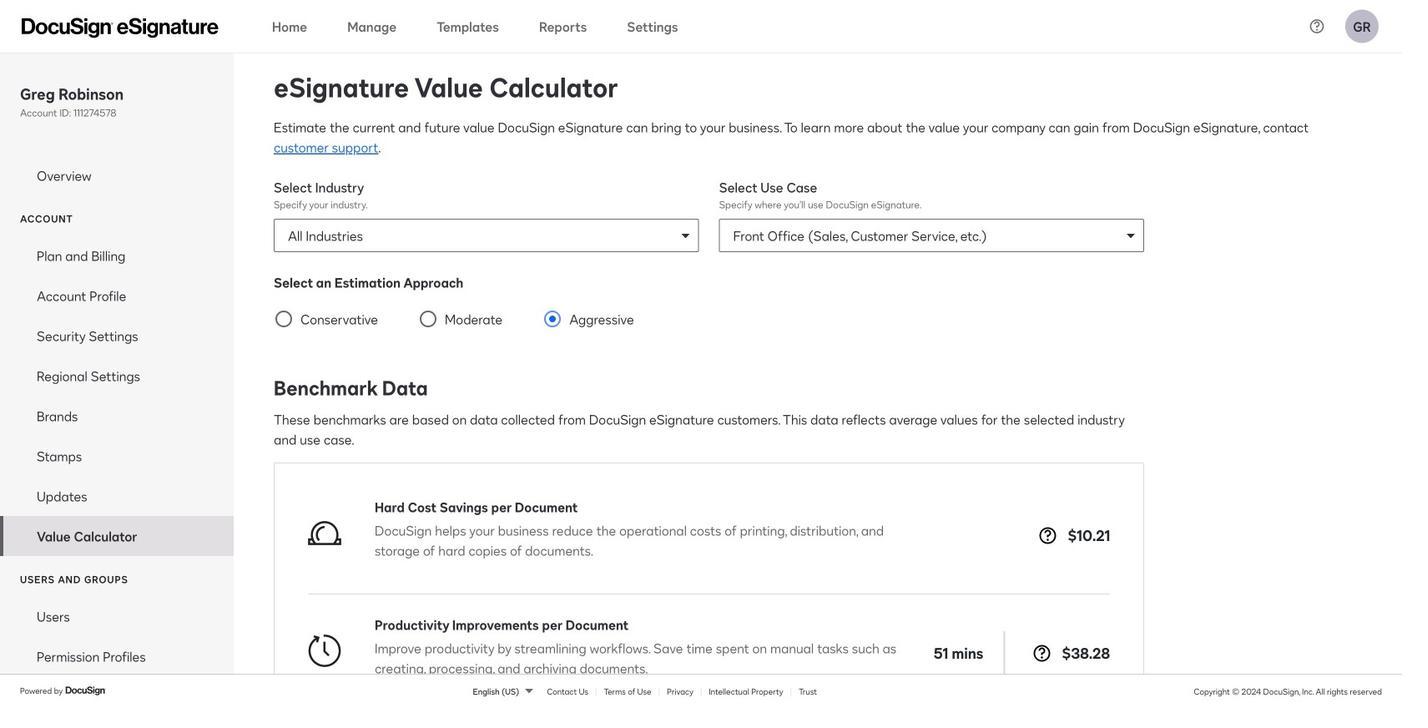 Task type: describe. For each thing, give the bounding box(es) containing it.
docusign image
[[65, 684, 107, 697]]

users and groups element
[[0, 596, 234, 708]]

productivity improvements per document image
[[308, 634, 341, 667]]

hard cost savings per document image
[[308, 516, 341, 550]]

account element
[[0, 236, 234, 556]]



Task type: locate. For each thing, give the bounding box(es) containing it.
docusign admin image
[[22, 18, 219, 38]]



